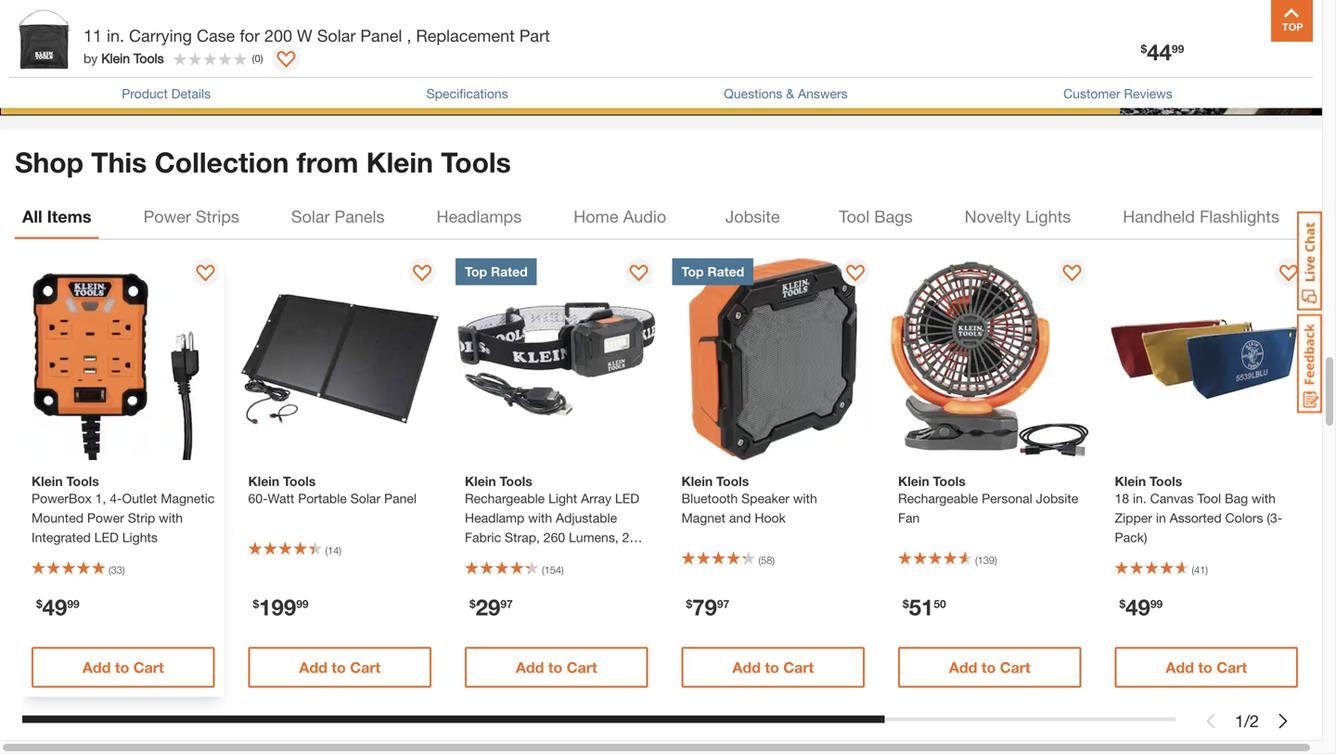 Task type: vqa. For each thing, say whether or not it's contained in the screenshot.


Task type: locate. For each thing, give the bounding box(es) containing it.
( 154 )
[[542, 564, 564, 576]]

4 cart from the left
[[783, 659, 814, 676]]

klein up 60-
[[248, 474, 279, 489]]

6 cart from the left
[[1217, 659, 1247, 676]]

2 cart from the left
[[350, 659, 381, 676]]

49 down pack)
[[1126, 594, 1151, 620]]

0 vertical spatial jobsite
[[726, 207, 780, 226]]

1 display image from the left
[[630, 265, 648, 283]]

2 top from the left
[[682, 264, 704, 279]]

jobsite inside klein tools rechargeable personal jobsite fan
[[1036, 491, 1079, 506]]

customer reviews
[[1064, 86, 1173, 101]]

rated down jobsite button
[[708, 264, 744, 279]]

rechargeable personal jobsite fan image
[[889, 258, 1091, 460]]

display image down headlamps button
[[413, 265, 432, 283]]

klein up 18
[[1115, 474, 1146, 489]]

klein for klein tools rechargeable light array led headlamp with adjustable fabric strap, 260 lumens, 2 modes
[[465, 474, 496, 489]]

1 vertical spatial 2
[[1250, 711, 1259, 731]]

$ 49 99 down integrated
[[36, 594, 80, 620]]

tool bags button
[[832, 194, 920, 239]]

0 horizontal spatial jobsite
[[726, 207, 780, 226]]

1 to from the left
[[115, 659, 129, 676]]

6 add to cart from the left
[[1166, 659, 1247, 676]]

tools inside klein tools rechargeable personal jobsite fan
[[933, 474, 966, 489]]

97 down and
[[717, 597, 730, 610]]

tools inside klein tools bluetooth speaker with magnet and hook
[[716, 474, 749, 489]]

97 inside $ 29 97
[[501, 597, 513, 610]]

handheld
[[1123, 207, 1195, 226]]

details
[[171, 86, 211, 101]]

customer
[[1064, 86, 1121, 101]]

with inside klein tools powerbox 1, 4-outlet magnetic mounted power strip with integrated led lights
[[159, 510, 183, 526]]

led
[[615, 491, 639, 506], [94, 530, 119, 545]]

1 add from the left
[[82, 659, 111, 676]]

1 horizontal spatial jobsite
[[1036, 491, 1079, 506]]

led right array
[[615, 491, 639, 506]]

canvas
[[1150, 491, 1194, 506]]

by klein tools
[[84, 51, 164, 66]]

1 vertical spatial led
[[94, 530, 119, 545]]

carrying
[[129, 26, 192, 45]]

tools for klein tools rechargeable personal jobsite fan
[[933, 474, 966, 489]]

6 to from the left
[[1198, 659, 1213, 676]]

add for 60-watt portable solar panel
[[299, 659, 327, 676]]

tools inside klein tools powerbox 1, 4-outlet magnetic mounted power strip with integrated led lights
[[66, 474, 99, 489]]

1 top from the left
[[465, 264, 487, 279]]

49 down integrated
[[42, 594, 67, 620]]

1 vertical spatial tool
[[1198, 491, 1221, 506]]

solar inside solar panels button
[[291, 207, 330, 226]]

display image down 200
[[277, 51, 296, 70]]

6 add from the left
[[1166, 659, 1194, 676]]

1 horizontal spatial display image
[[846, 265, 865, 283]]

magnetic
[[161, 491, 215, 506]]

97 inside the $ 79 97
[[717, 597, 730, 610]]

rechargeable up fan on the bottom right
[[898, 491, 978, 506]]

( down the portable
[[325, 545, 328, 557]]

lumens,
[[569, 530, 619, 545]]

klein tools 60-watt portable solar panel
[[248, 474, 417, 506]]

klein for klein tools 60-watt portable solar panel
[[248, 474, 279, 489]]

0 vertical spatial lights
[[1026, 207, 1071, 226]]

headlamps button
[[429, 194, 529, 239]]

0 vertical spatial power
[[143, 207, 191, 226]]

for
[[240, 26, 260, 45]]

add for powerbox 1, 4-outlet magnetic mounted power strip with integrated led lights
[[82, 659, 111, 676]]

product details button
[[122, 84, 211, 103], [122, 84, 211, 103]]

tool left bags
[[839, 207, 870, 226]]

1 vertical spatial panel
[[384, 491, 417, 506]]

rated for 79
[[708, 264, 744, 279]]

lights right "novelty" at the right top of page
[[1026, 207, 1071, 226]]

top rated down headlamps button
[[465, 264, 528, 279]]

display image for 79
[[846, 265, 865, 283]]

1 top rated from the left
[[465, 264, 528, 279]]

6 add to cart button from the left
[[1115, 647, 1298, 688]]

$ inside $ 51 50
[[903, 597, 909, 610]]

tools
[[134, 51, 164, 66], [441, 146, 511, 178], [66, 474, 99, 489], [283, 474, 316, 489], [500, 474, 532, 489], [716, 474, 749, 489], [933, 474, 966, 489], [1150, 474, 1183, 489]]

tool
[[839, 207, 870, 226], [1198, 491, 1221, 506]]

add to cart button
[[32, 647, 215, 688], [248, 647, 432, 688], [465, 647, 648, 688], [682, 647, 865, 688], [898, 647, 1082, 688], [1115, 647, 1298, 688]]

1 vertical spatial in.
[[1133, 491, 1147, 506]]

0 vertical spatial tool
[[839, 207, 870, 226]]

flashlights
[[1200, 207, 1280, 226]]

in. right 11
[[107, 26, 124, 45]]

2 add to cart button from the left
[[248, 647, 432, 688]]

panels
[[335, 207, 385, 226]]

0 horizontal spatial rated
[[491, 264, 528, 279]]

1 horizontal spatial $ 49 99
[[1120, 594, 1163, 620]]

collection
[[155, 146, 289, 178]]

0 vertical spatial 2
[[622, 530, 630, 545]]

klein inside klein tools 60-watt portable solar panel
[[248, 474, 279, 489]]

1 horizontal spatial tool
[[1198, 491, 1221, 506]]

2 vertical spatial solar
[[351, 491, 381, 506]]

display image down strips on the left top of the page
[[196, 265, 215, 283]]

$ inside $ 29 97
[[470, 597, 476, 610]]

1 rated from the left
[[491, 264, 528, 279]]

49 for 18 in. canvas tool bag with zipper in assorted colors (3- pack)
[[1126, 594, 1151, 620]]

1 rechargeable from the left
[[465, 491, 545, 506]]

power strips button
[[136, 194, 247, 239]]

klein up panels
[[366, 146, 433, 178]]

with down magnetic
[[159, 510, 183, 526]]

panel left ,
[[360, 26, 402, 45]]

$ 199 99
[[253, 594, 309, 620]]

live chat image
[[1297, 212, 1322, 311]]

$ inside $ 199 99
[[253, 597, 259, 610]]

1 horizontal spatial 2
[[1250, 711, 1259, 731]]

solar panels
[[291, 207, 385, 226]]

99 inside $ 199 99
[[296, 597, 309, 610]]

11
[[84, 26, 102, 45]]

1 horizontal spatial lights
[[1026, 207, 1071, 226]]

specifications
[[426, 86, 508, 101]]

29
[[476, 594, 501, 620]]

led inside klein tools powerbox 1, 4-outlet magnetic mounted power strip with integrated led lights
[[94, 530, 119, 545]]

klein inside klein tools powerbox 1, 4-outlet magnetic mounted power strip with integrated led lights
[[32, 474, 63, 489]]

( down 260
[[542, 564, 544, 576]]

led inside the klein tools rechargeable light array led headlamp with adjustable fabric strap, 260 lumens, 2 modes
[[615, 491, 639, 506]]

1 vertical spatial jobsite
[[1036, 491, 1079, 506]]

1,
[[95, 491, 106, 506]]

3 add from the left
[[516, 659, 544, 676]]

2
[[622, 530, 630, 545], [1250, 711, 1259, 731]]

klein for klein tools 18 in. canvas tool bag with zipper in assorted colors (3- pack)
[[1115, 474, 1146, 489]]

$ inside the $ 79 97
[[686, 597, 692, 610]]

5 add to cart button from the left
[[898, 647, 1082, 688]]

1 horizontal spatial rechargeable
[[898, 491, 978, 506]]

2 horizontal spatial display image
[[1063, 265, 1082, 283]]

2 add to cart from the left
[[299, 659, 381, 676]]

( down klein tools powerbox 1, 4-outlet magnetic mounted power strip with integrated led lights
[[109, 564, 111, 576]]

tool up 'assorted'
[[1198, 491, 1221, 506]]

display image for klein tools 60-watt portable solar panel
[[413, 265, 432, 283]]

$
[[1141, 42, 1147, 55], [36, 597, 42, 610], [253, 597, 259, 610], [470, 597, 476, 610], [686, 597, 692, 610], [903, 597, 909, 610], [1120, 597, 1126, 610]]

97 for 79
[[717, 597, 730, 610]]

2 inside the klein tools rechargeable light array led headlamp with adjustable fabric strap, 260 lumens, 2 modes
[[622, 530, 630, 545]]

1 horizontal spatial top rated
[[682, 264, 744, 279]]

5 add from the left
[[949, 659, 978, 676]]

1 $ 49 99 from the left
[[36, 594, 80, 620]]

questions
[[724, 86, 783, 101]]

2 add from the left
[[299, 659, 327, 676]]

( down hook
[[759, 554, 761, 566]]

with up "(3-"
[[1252, 491, 1276, 506]]

with inside the klein tools rechargeable light array led headlamp with adjustable fabric strap, 260 lumens, 2 modes
[[528, 510, 552, 526]]

tools inside the klein tools rechargeable light array led headlamp with adjustable fabric strap, 260 lumens, 2 modes
[[500, 474, 532, 489]]

display image
[[277, 51, 296, 70], [196, 265, 215, 283], [413, 265, 432, 283], [1280, 265, 1298, 283]]

3 cart from the left
[[567, 659, 597, 676]]

) for klein tools powerbox 1, 4-outlet magnetic mounted power strip with integrated led lights
[[122, 564, 125, 576]]

klein
[[101, 51, 130, 66], [366, 146, 433, 178], [32, 474, 63, 489], [248, 474, 279, 489], [465, 474, 496, 489], [682, 474, 713, 489], [898, 474, 930, 489], [1115, 474, 1146, 489]]

add to cart
[[82, 659, 164, 676], [299, 659, 381, 676], [516, 659, 597, 676], [733, 659, 814, 676], [949, 659, 1031, 676], [1166, 659, 1247, 676]]

all
[[22, 207, 42, 226]]

$ 49 99 down pack)
[[1120, 594, 1163, 620]]

1 horizontal spatial led
[[615, 491, 639, 506]]

2 $ 49 99 from the left
[[1120, 594, 1163, 620]]

panel right the portable
[[384, 491, 417, 506]]

1 cart from the left
[[133, 659, 164, 676]]

display image
[[630, 265, 648, 283], [846, 265, 865, 283], [1063, 265, 1082, 283]]

) for klein tools rechargeable personal jobsite fan
[[995, 554, 997, 566]]

power inside klein tools powerbox 1, 4-outlet magnetic mounted power strip with integrated led lights
[[87, 510, 124, 526]]

1 add to cart from the left
[[82, 659, 164, 676]]

headlamp
[[465, 510, 525, 526]]

top down headlamps button
[[465, 264, 487, 279]]

1 add to cart button from the left
[[32, 647, 215, 688]]

0 horizontal spatial rechargeable
[[465, 491, 545, 506]]

5 cart from the left
[[1000, 659, 1031, 676]]

2 right "lumens,"
[[622, 530, 630, 545]]

klein up bluetooth
[[682, 474, 713, 489]]

200
[[264, 26, 292, 45]]

2 rated from the left
[[708, 264, 744, 279]]

0 horizontal spatial $ 49 99
[[36, 594, 80, 620]]

tools inside klein tools 60-watt portable solar panel
[[283, 474, 316, 489]]

klein up fan on the bottom right
[[898, 474, 930, 489]]

solar right the portable
[[351, 491, 381, 506]]

klein inside klein tools rechargeable personal jobsite fan
[[898, 474, 930, 489]]

display image down tool bags button at the right top
[[846, 265, 865, 283]]

0 horizontal spatial led
[[94, 530, 119, 545]]

in. right 18
[[1133, 491, 1147, 506]]

) for klein tools bluetooth speaker with magnet and hook
[[772, 554, 775, 566]]

4 add to cart button from the left
[[682, 647, 865, 688]]

2 top rated from the left
[[682, 264, 744, 279]]

rated down headlamps button
[[491, 264, 528, 279]]

tools for klein tools powerbox 1, 4-outlet magnetic mounted power strip with integrated led lights
[[66, 474, 99, 489]]

home audio button
[[566, 194, 674, 239]]

w
[[297, 26, 312, 45]]

power left strips on the left top of the page
[[143, 207, 191, 226]]

1 vertical spatial power
[[87, 510, 124, 526]]

0 horizontal spatial power
[[87, 510, 124, 526]]

display image down novelty lights button
[[1063, 265, 1082, 283]]

5 to from the left
[[982, 659, 996, 676]]

1 97 from the left
[[501, 597, 513, 610]]

top for 79
[[682, 264, 704, 279]]

klein inside the klein tools rechargeable light array led headlamp with adjustable fabric strap, 260 lumens, 2 modes
[[465, 474, 496, 489]]

0 horizontal spatial tool
[[839, 207, 870, 226]]

lights inside button
[[1026, 207, 1071, 226]]

mounted
[[32, 510, 84, 526]]

1 horizontal spatial rated
[[708, 264, 744, 279]]

rechargeable for 29
[[465, 491, 545, 506]]

solar right 'w' on the top left of the page
[[317, 26, 356, 45]]

2 display image from the left
[[846, 265, 865, 283]]

klein tools rechargeable light array led headlamp with adjustable fabric strap, 260 lumens, 2 modes
[[465, 474, 639, 565]]

1 49 from the left
[[42, 594, 67, 620]]

0 vertical spatial in.
[[107, 26, 124, 45]]

4 add to cart from the left
[[733, 659, 814, 676]]

50
[[934, 597, 946, 610]]

add to cart for rechargeable personal jobsite fan
[[949, 659, 1031, 676]]

add for rechargeable personal jobsite fan
[[949, 659, 978, 676]]

3 to from the left
[[548, 659, 563, 676]]

visualtabs tab list
[[15, 194, 1308, 239]]

2 rechargeable from the left
[[898, 491, 978, 506]]

top down visualtabs "tab list"
[[682, 264, 704, 279]]

( 0 )
[[252, 52, 263, 64]]

1 horizontal spatial 97
[[717, 597, 730, 610]]

1 / 2
[[1235, 711, 1259, 731]]

0 horizontal spatial in.
[[107, 26, 124, 45]]

cart for 18 in. canvas tool bag with zipper in assorted colors (3- pack)
[[1217, 659, 1247, 676]]

/
[[1244, 711, 1250, 731]]

feedback link image
[[1297, 314, 1322, 414]]

jobsite inside button
[[726, 207, 780, 226]]

power down 1,
[[87, 510, 124, 526]]

0 horizontal spatial top rated
[[465, 264, 528, 279]]

0 horizontal spatial 49
[[42, 594, 67, 620]]

part
[[519, 26, 550, 45]]

speaker
[[742, 491, 790, 506]]

1 vertical spatial solar
[[291, 207, 330, 226]]

1 vertical spatial lights
[[122, 530, 158, 545]]

with inside klein tools 18 in. canvas tool bag with zipper in assorted colors (3- pack)
[[1252, 491, 1276, 506]]

klein inside klein tools 18 in. canvas tool bag with zipper in assorted colors (3- pack)
[[1115, 474, 1146, 489]]

41
[[1194, 564, 1206, 576]]

2 to from the left
[[332, 659, 346, 676]]

$ 29 97
[[470, 594, 513, 620]]

rechargeable up headlamp
[[465, 491, 545, 506]]

headlamps
[[437, 207, 522, 226]]

led up ( 33 )
[[94, 530, 119, 545]]

rechargeable inside the klein tools rechargeable light array led headlamp with adjustable fabric strap, 260 lumens, 2 modes
[[465, 491, 545, 506]]

260
[[544, 530, 565, 545]]

answers
[[798, 86, 848, 101]]

2 49 from the left
[[1126, 594, 1151, 620]]

add to cart button for klein tools 60-watt portable solar panel
[[248, 647, 432, 688]]

97 down modes
[[501, 597, 513, 610]]

0 horizontal spatial lights
[[122, 530, 158, 545]]

klein up headlamp
[[465, 474, 496, 489]]

top rated down jobsite button
[[682, 264, 744, 279]]

99 for klein tools 18 in. canvas tool bag with zipper in assorted colors (3- pack)
[[1151, 597, 1163, 610]]

klein inside klein tools bluetooth speaker with magnet and hook
[[682, 474, 713, 489]]

display image up feedback link image
[[1280, 265, 1298, 283]]

lights down strip
[[122, 530, 158, 545]]

product details
[[122, 86, 211, 101]]

rechargeable inside klein tools rechargeable personal jobsite fan
[[898, 491, 978, 506]]

0 horizontal spatial 2
[[622, 530, 630, 545]]

fabric
[[465, 530, 501, 545]]

lights inside klein tools powerbox 1, 4-outlet magnetic mounted power strip with integrated led lights
[[122, 530, 158, 545]]

klein up powerbox at the bottom left of page
[[32, 474, 63, 489]]

jobsite
[[726, 207, 780, 226], [1036, 491, 1079, 506]]

add
[[82, 659, 111, 676], [299, 659, 327, 676], [516, 659, 544, 676], [733, 659, 761, 676], [949, 659, 978, 676], [1166, 659, 1194, 676]]

array
[[581, 491, 612, 506]]

5 add to cart from the left
[[949, 659, 1031, 676]]

1 horizontal spatial in.
[[1133, 491, 1147, 506]]

cart
[[133, 659, 164, 676], [350, 659, 381, 676], [567, 659, 597, 676], [783, 659, 814, 676], [1000, 659, 1031, 676], [1217, 659, 1247, 676]]

tools inside klein tools 18 in. canvas tool bag with zipper in assorted colors (3- pack)
[[1150, 474, 1183, 489]]

tools for klein tools rechargeable light array led headlamp with adjustable fabric strap, 260 lumens, 2 modes
[[500, 474, 532, 489]]

( down klein tools rechargeable personal jobsite fan
[[975, 554, 978, 566]]

add to cart for powerbox 1, 4-outlet magnetic mounted power strip with integrated led lights
[[82, 659, 164, 676]]

bluetooth
[[682, 491, 738, 506]]

klein tools powerbox 1, 4-outlet magnetic mounted power strip with integrated led lights
[[32, 474, 215, 545]]

display image down "audio"
[[630, 265, 648, 283]]

1 horizontal spatial top
[[682, 264, 704, 279]]

novelty
[[965, 207, 1021, 226]]

customer reviews button
[[1064, 84, 1173, 103], [1064, 84, 1173, 103]]

1 horizontal spatial 49
[[1126, 594, 1151, 620]]

cart for 60-watt portable solar panel
[[350, 659, 381, 676]]

strap,
[[505, 530, 540, 545]]

lights
[[1026, 207, 1071, 226], [122, 530, 158, 545]]

display image for klein tools powerbox 1, 4-outlet magnetic mounted power strip with integrated led lights
[[196, 265, 215, 283]]

99 for klein tools 60-watt portable solar panel
[[296, 597, 309, 610]]

strip
[[128, 510, 155, 526]]

all items
[[22, 207, 91, 226]]

outlet
[[122, 491, 157, 506]]

rated
[[491, 264, 528, 279], [708, 264, 744, 279]]

cart for powerbox 1, 4-outlet magnetic mounted power strip with integrated led lights
[[133, 659, 164, 676]]

(
[[252, 52, 255, 64], [325, 545, 328, 557], [759, 554, 761, 566], [975, 554, 978, 566], [109, 564, 111, 576], [542, 564, 544, 576], [1192, 564, 1194, 576]]

product
[[122, 86, 168, 101]]

0 horizontal spatial top
[[465, 264, 487, 279]]

99
[[1172, 42, 1184, 55], [67, 597, 80, 610], [296, 597, 309, 610], [1151, 597, 1163, 610]]

add to cart button for klein tools rechargeable personal jobsite fan
[[898, 647, 1082, 688]]

$ 49 99 for 18 in. canvas tool bag with zipper in assorted colors (3- pack)
[[1120, 594, 1163, 620]]

( for klein tools bluetooth speaker with magnet and hook
[[759, 554, 761, 566]]

1 horizontal spatial power
[[143, 207, 191, 226]]

with up 260
[[528, 510, 552, 526]]

0 vertical spatial panel
[[360, 26, 402, 45]]

tool inside button
[[839, 207, 870, 226]]

( down 'assorted'
[[1192, 564, 1194, 576]]

0 vertical spatial led
[[615, 491, 639, 506]]

tools for klein tools 18 in. canvas tool bag with zipper in assorted colors (3- pack)
[[1150, 474, 1183, 489]]

2 right "1"
[[1250, 711, 1259, 731]]

tools for klein tools 60-watt portable solar panel
[[283, 474, 316, 489]]

rechargeable light array led headlamp with adjustable fabric strap, 260 lumens, 2 modes image
[[456, 258, 657, 460]]

3 add to cart from the left
[[516, 659, 597, 676]]

with right speaker at the bottom of page
[[793, 491, 817, 506]]

0 horizontal spatial 97
[[501, 597, 513, 610]]

solar left panels
[[291, 207, 330, 226]]

powerbox
[[32, 491, 92, 506]]

$ 49 99
[[36, 594, 80, 620], [1120, 594, 1163, 620]]

2 97 from the left
[[717, 597, 730, 610]]

top rated
[[465, 264, 528, 279], [682, 264, 744, 279]]

0 horizontal spatial display image
[[630, 265, 648, 283]]



Task type: describe. For each thing, give the bounding box(es) containing it.
questions & answers
[[724, 86, 848, 101]]

$ for klein tools rechargeable light array led headlamp with adjustable fabric strap, 260 lumens, 2 modes
[[470, 597, 476, 610]]

tool inside klein tools 18 in. canvas tool bag with zipper in assorted colors (3- pack)
[[1198, 491, 1221, 506]]

cart for rechargeable personal jobsite fan
[[1000, 659, 1031, 676]]

and
[[729, 510, 751, 526]]

$ for klein tools rechargeable personal jobsite fan
[[903, 597, 909, 610]]

by
[[84, 51, 98, 66]]

) for klein tools rechargeable light array led headlamp with adjustable fabric strap, 260 lumens, 2 modes
[[561, 564, 564, 576]]

) for klein tools 18 in. canvas tool bag with zipper in assorted colors (3- pack)
[[1206, 564, 1208, 576]]

shop this collection from klein tools
[[15, 146, 511, 178]]

zipper
[[1115, 510, 1153, 526]]

top rated for 29
[[465, 264, 528, 279]]

klein for klein tools bluetooth speaker with magnet and hook
[[682, 474, 713, 489]]

44
[[1147, 39, 1172, 65]]

(3-
[[1267, 510, 1283, 526]]

) for klein tools 60-watt portable solar panel
[[339, 545, 342, 557]]

integrated
[[32, 530, 91, 545]]

( 14 )
[[325, 545, 342, 557]]

personal
[[982, 491, 1033, 506]]

top for 29
[[465, 264, 487, 279]]

in
[[1156, 510, 1166, 526]]

to for klein tools rechargeable personal jobsite fan
[[982, 659, 996, 676]]

novelty lights button
[[957, 194, 1079, 239]]

top rated for 79
[[682, 264, 744, 279]]

rechargeable for 51
[[898, 491, 978, 506]]

from
[[297, 146, 359, 178]]

$ 44 99
[[1141, 39, 1184, 65]]

this
[[91, 146, 147, 178]]

( for klein tools rechargeable light array led headlamp with adjustable fabric strap, 260 lumens, 2 modes
[[542, 564, 544, 576]]

51
[[909, 594, 934, 620]]

reviews
[[1124, 86, 1173, 101]]

klein for klein tools powerbox 1, 4-outlet magnetic mounted power strip with integrated led lights
[[32, 474, 63, 489]]

$ 79 97
[[686, 594, 730, 620]]

handheld flashlights button
[[1116, 194, 1287, 239]]

display image for 29
[[630, 265, 648, 283]]

( for klein tools 18 in. canvas tool bag with zipper in assorted colors (3- pack)
[[1192, 564, 1194, 576]]

58
[[761, 554, 772, 566]]

light
[[549, 491, 577, 506]]

power strips
[[143, 207, 239, 226]]

0
[[255, 52, 260, 64]]

add to cart button for klein tools 18 in. canvas tool bag with zipper in assorted colors (3- pack)
[[1115, 647, 1298, 688]]

powerbox 1, 4-outlet magnetic mounted power strip with integrated led lights image
[[22, 258, 224, 460]]

colors
[[1225, 510, 1263, 526]]

33
[[111, 564, 122, 576]]

199
[[259, 594, 296, 620]]

,
[[407, 26, 411, 45]]

0 vertical spatial solar
[[317, 26, 356, 45]]

97 for 29
[[501, 597, 513, 610]]

case
[[197, 26, 235, 45]]

&
[[786, 86, 794, 101]]

add to cart for 18 in. canvas tool bag with zipper in assorted colors (3- pack)
[[1166, 659, 1247, 676]]

adjustable
[[556, 510, 617, 526]]

klein tools bluetooth speaker with magnet and hook
[[682, 474, 817, 526]]

product image image
[[14, 9, 74, 70]]

home audio
[[574, 207, 667, 226]]

$ for klein tools powerbox 1, 4-outlet magnetic mounted power strip with integrated led lights
[[36, 597, 42, 610]]

$ for klein tools 60-watt portable solar panel
[[253, 597, 259, 610]]

add for 18 in. canvas tool bag with zipper in assorted colors (3- pack)
[[1166, 659, 1194, 676]]

to for klein tools 60-watt portable solar panel
[[332, 659, 346, 676]]

60-watt portable solar panel image
[[239, 258, 441, 460]]

display image for klein tools 18 in. canvas tool bag with zipper in assorted colors (3- pack)
[[1280, 265, 1298, 283]]

60-
[[248, 491, 268, 506]]

$ inside $ 44 99
[[1141, 42, 1147, 55]]

11 in. carrying case for 200 w solar panel , replacement part
[[84, 26, 550, 45]]

3 add to cart button from the left
[[465, 647, 648, 688]]

klein right by
[[101, 51, 130, 66]]

pack)
[[1115, 530, 1147, 545]]

18
[[1115, 491, 1129, 506]]

solar panels button
[[284, 194, 392, 239]]

panel inside klein tools 60-watt portable solar panel
[[384, 491, 417, 506]]

$ 49 99 for powerbox 1, 4-outlet magnetic mounted power strip with integrated led lights
[[36, 594, 80, 620]]

add to cart for 60-watt portable solar panel
[[299, 659, 381, 676]]

klein tools 18 in. canvas tool bag with zipper in assorted colors (3- pack)
[[1115, 474, 1283, 545]]

99 for klein tools powerbox 1, 4-outlet magnetic mounted power strip with integrated led lights
[[67, 597, 80, 610]]

fan
[[898, 510, 920, 526]]

in. inside klein tools 18 in. canvas tool bag with zipper in assorted colors (3- pack)
[[1133, 491, 1147, 506]]

bluetooth speaker with magnet and hook image
[[672, 258, 874, 460]]

tool bags
[[839, 207, 913, 226]]

magnet
[[682, 510, 726, 526]]

139
[[978, 554, 995, 566]]

shop
[[15, 146, 83, 178]]

watt
[[268, 491, 294, 506]]

$ for klein tools bluetooth speaker with magnet and hook
[[686, 597, 692, 610]]

( down the for
[[252, 52, 255, 64]]

to for klein tools powerbox 1, 4-outlet magnetic mounted power strip with integrated led lights
[[115, 659, 129, 676]]

hook
[[755, 510, 786, 526]]

novelty lights
[[965, 207, 1071, 226]]

rated for 29
[[491, 264, 528, 279]]

4 to from the left
[[765, 659, 779, 676]]

add to cart button for klein tools powerbox 1, 4-outlet magnetic mounted power strip with integrated led lights
[[32, 647, 215, 688]]

$ for klein tools 18 in. canvas tool bag with zipper in assorted colors (3- pack)
[[1120, 597, 1126, 610]]

99 inside $ 44 99
[[1172, 42, 1184, 55]]

home
[[574, 207, 619, 226]]

all items button
[[15, 194, 99, 239]]

assorted
[[1170, 510, 1222, 526]]

3 display image from the left
[[1063, 265, 1082, 283]]

next slide image
[[1276, 714, 1291, 729]]

14
[[328, 545, 339, 557]]

( for klein tools rechargeable personal jobsite fan
[[975, 554, 978, 566]]

( for klein tools 60-watt portable solar panel
[[325, 545, 328, 557]]

18 in. canvas tool bag with zipper in assorted colors (3-pack) image
[[1106, 258, 1308, 460]]

49 for powerbox 1, 4-outlet magnetic mounted power strip with integrated led lights
[[42, 594, 67, 620]]

handheld flashlights
[[1123, 207, 1280, 226]]

top button
[[1271, 0, 1313, 42]]

bags
[[874, 207, 913, 226]]

solar inside klein tools 60-watt portable solar panel
[[351, 491, 381, 506]]

( 41 )
[[1192, 564, 1208, 576]]

154
[[544, 564, 561, 576]]

power inside power strips button
[[143, 207, 191, 226]]

tools for klein tools bluetooth speaker with magnet and hook
[[716, 474, 749, 489]]

portable
[[298, 491, 347, 506]]

bag
[[1225, 491, 1248, 506]]

this is the first slide image
[[1204, 714, 1218, 729]]

4 add from the left
[[733, 659, 761, 676]]

1
[[1235, 711, 1244, 731]]

4-
[[110, 491, 122, 506]]

with inside klein tools bluetooth speaker with magnet and hook
[[793, 491, 817, 506]]

( for klein tools powerbox 1, 4-outlet magnetic mounted power strip with integrated led lights
[[109, 564, 111, 576]]

to for klein tools 18 in. canvas tool bag with zipper in assorted colors (3- pack)
[[1198, 659, 1213, 676]]

items
[[47, 207, 91, 226]]

klein for klein tools rechargeable personal jobsite fan
[[898, 474, 930, 489]]



